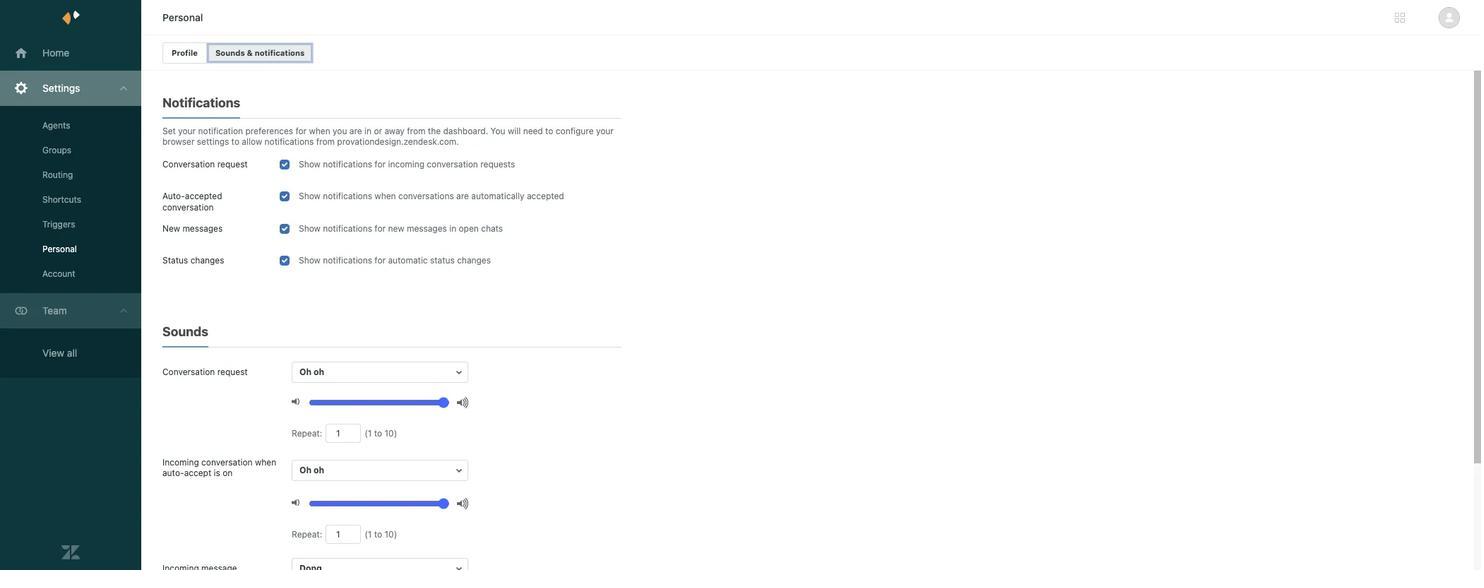 Task type: locate. For each thing, give the bounding box(es) containing it.
2 vertical spatial conversation
[[201, 457, 253, 468]]

1 vertical spatial (1
[[365, 529, 372, 540]]

oh for incoming conversation when auto-accept is on
[[300, 465, 312, 475]]

1 messages from the left
[[183, 223, 223, 234]]

when up new
[[375, 191, 396, 201]]

groups
[[42, 145, 71, 155]]

0 vertical spatial when
[[309, 126, 330, 136]]

changes right the status on the top of the page
[[457, 255, 491, 266]]

team
[[42, 304, 67, 316]]

notifications right "allow"
[[265, 136, 314, 147]]

1 vertical spatial conversation
[[162, 202, 214, 213]]

changes right status
[[190, 255, 224, 266]]

2 conversation request from the top
[[162, 367, 248, 377]]

0 vertical spatial are
[[350, 126, 362, 136]]

requests
[[480, 159, 515, 170]]

show notifications for incoming conversation requests
[[299, 159, 515, 170]]

your right set
[[178, 126, 196, 136]]

notifications
[[162, 95, 240, 110]]

0 horizontal spatial when
[[255, 457, 276, 468]]

conversation right incoming
[[201, 457, 253, 468]]

accepted right the automatically
[[527, 191, 564, 201]]

are
[[350, 126, 362, 136], [456, 191, 469, 201]]

configure
[[556, 126, 594, 136]]

for inside set your notification preferences for when you are in or away from the dashboard. you will need to configure your browser settings to allow notifications from provationdesign.zendesk.com.
[[296, 126, 307, 136]]

personal up account
[[42, 244, 77, 254]]

show notifications when conversations are automatically accepted
[[299, 191, 564, 201]]

0 vertical spatial oh
[[300, 367, 312, 377]]

show notifications for automatic status changes
[[299, 255, 491, 266]]

are right you
[[350, 126, 362, 136]]

when for show notifications when conversations are automatically accepted
[[375, 191, 396, 201]]

for right preferences
[[296, 126, 307, 136]]

3 show from the top
[[299, 223, 321, 234]]

settings
[[42, 82, 80, 94]]

new messages
[[162, 223, 223, 234]]

1 horizontal spatial from
[[407, 126, 426, 136]]

0 horizontal spatial in
[[365, 126, 372, 136]]

changes
[[190, 255, 224, 266], [457, 255, 491, 266]]

for for automatic
[[375, 255, 386, 266]]

sounds
[[215, 48, 245, 57], [162, 324, 208, 339]]

agents
[[42, 120, 70, 131]]

repeat:
[[292, 428, 322, 439], [292, 529, 322, 540]]

1 vertical spatial are
[[456, 191, 469, 201]]

notifications right &
[[255, 48, 305, 57]]

show notifications for new messages in open chats
[[299, 223, 503, 234]]

1 vertical spatial 10)
[[385, 529, 397, 540]]

conversation
[[427, 159, 478, 170], [162, 202, 214, 213], [201, 457, 253, 468]]

1 oh from the top
[[314, 367, 324, 377]]

1 vertical spatial oh
[[314, 465, 324, 475]]

personal up profile
[[162, 11, 203, 23]]

home
[[42, 47, 69, 59]]

0 vertical spatial request
[[217, 159, 248, 170]]

oh
[[300, 367, 312, 377], [300, 465, 312, 475]]

for
[[296, 126, 307, 136], [375, 159, 386, 170], [375, 223, 386, 234], [375, 255, 386, 266]]

1 oh from the top
[[300, 367, 312, 377]]

1 conversation request from the top
[[162, 159, 248, 170]]

2 conversation from the top
[[162, 367, 215, 377]]

1 horizontal spatial when
[[309, 126, 330, 136]]

sounds for sounds
[[162, 324, 208, 339]]

oh oh
[[300, 367, 324, 377], [300, 465, 324, 475]]

2 oh from the top
[[300, 465, 312, 475]]

(1 to 10)
[[365, 428, 397, 439], [365, 529, 397, 540]]

open
[[459, 223, 479, 234]]

1 horizontal spatial changes
[[457, 255, 491, 266]]

show for show notifications for automatic status changes
[[299, 255, 321, 266]]

your
[[178, 126, 196, 136], [596, 126, 614, 136]]

1 conversation from the top
[[162, 159, 215, 170]]

1 vertical spatial conversation
[[162, 367, 215, 377]]

from
[[407, 126, 426, 136], [316, 136, 335, 147]]

0 vertical spatial repeat:
[[292, 428, 322, 439]]

0 vertical spatial sounds
[[215, 48, 245, 57]]

oh for incoming conversation when auto-accept is on
[[314, 465, 324, 475]]

automatically
[[471, 191, 525, 201]]

in left open
[[449, 223, 456, 234]]

are up open
[[456, 191, 469, 201]]

2 vertical spatial when
[[255, 457, 276, 468]]

1 vertical spatial oh oh
[[300, 465, 324, 475]]

1 vertical spatial conversation request
[[162, 367, 248, 377]]

notifications for show notifications for incoming conversation requests
[[323, 159, 372, 170]]

2 oh oh from the top
[[300, 465, 324, 475]]

request
[[217, 159, 248, 170], [217, 367, 248, 377]]

2 repeat: from the top
[[292, 529, 322, 540]]

1 (1 from the top
[[365, 428, 372, 439]]

0 horizontal spatial messages
[[183, 223, 223, 234]]

2 changes from the left
[[457, 255, 491, 266]]

1 oh oh from the top
[[300, 367, 324, 377]]

new
[[162, 223, 180, 234]]

2 (1 from the top
[[365, 529, 372, 540]]

request for show
[[217, 159, 248, 170]]

for for incoming
[[375, 159, 386, 170]]

browser
[[162, 136, 195, 147]]

conversation request for changes
[[162, 159, 248, 170]]

messages
[[183, 223, 223, 234], [407, 223, 447, 234]]

status
[[162, 255, 188, 266]]

personal
[[162, 11, 203, 23], [42, 244, 77, 254]]

10)
[[385, 428, 397, 439], [385, 529, 397, 540]]

sounds & notifications
[[215, 48, 305, 57]]

2 oh from the top
[[314, 465, 324, 475]]

incoming
[[162, 457, 199, 468]]

1 accepted from the left
[[185, 191, 222, 201]]

oh for conversation request
[[300, 367, 312, 377]]

you
[[333, 126, 347, 136]]

0 vertical spatial in
[[365, 126, 372, 136]]

0 vertical spatial oh oh
[[300, 367, 324, 377]]

show for show notifications when conversations are automatically accepted
[[299, 191, 321, 201]]

incoming conversation when auto-accept is on
[[162, 457, 276, 478]]

accepted
[[185, 191, 222, 201], [527, 191, 564, 201]]

conversation down auto-
[[162, 202, 214, 213]]

sounds inside button
[[215, 48, 245, 57]]

notifications
[[255, 48, 305, 57], [265, 136, 314, 147], [323, 159, 372, 170], [323, 191, 372, 201], [323, 223, 372, 234], [323, 255, 372, 266]]

2 horizontal spatial when
[[375, 191, 396, 201]]

triggers
[[42, 219, 75, 230]]

1 horizontal spatial sounds
[[215, 48, 245, 57]]

0 horizontal spatial personal
[[42, 244, 77, 254]]

notifications left automatic
[[323, 255, 372, 266]]

auto-
[[162, 468, 184, 478]]

notifications inside set your notification preferences for when you are in or away from the dashboard. you will need to configure your browser settings to allow notifications from provationdesign.zendesk.com.
[[265, 136, 314, 147]]

1 vertical spatial when
[[375, 191, 396, 201]]

from left or on the top
[[316, 136, 335, 147]]

view
[[42, 347, 64, 359]]

conversation for incoming
[[162, 367, 215, 377]]

notifications left new
[[323, 223, 372, 234]]

you
[[491, 126, 505, 136]]

1 vertical spatial sounds
[[162, 324, 208, 339]]

0 vertical spatial 10)
[[385, 428, 397, 439]]

when
[[309, 126, 330, 136], [375, 191, 396, 201], [255, 457, 276, 468]]

0 vertical spatial oh
[[314, 367, 324, 377]]

0 vertical spatial (1 to 10)
[[365, 428, 397, 439]]

2 request from the top
[[217, 367, 248, 377]]

None range field
[[309, 396, 450, 409], [309, 497, 450, 510], [309, 396, 450, 409], [309, 497, 450, 510]]

0 vertical spatial conversation request
[[162, 159, 248, 170]]

on
[[223, 468, 233, 478]]

when inside incoming conversation when auto-accept is on
[[255, 457, 276, 468]]

0 vertical spatial personal
[[162, 11, 203, 23]]

0 horizontal spatial changes
[[190, 255, 224, 266]]

conversation request
[[162, 159, 248, 170], [162, 367, 248, 377]]

when right on
[[255, 457, 276, 468]]

4 show from the top
[[299, 255, 321, 266]]

show for show notifications for new messages in open chats
[[299, 223, 321, 234]]

2 10) from the top
[[385, 529, 397, 540]]

allow
[[242, 136, 262, 147]]

for left new
[[375, 223, 386, 234]]

show
[[299, 159, 321, 170], [299, 191, 321, 201], [299, 223, 321, 234], [299, 255, 321, 266]]

profile
[[172, 48, 198, 57]]

1 request from the top
[[217, 159, 248, 170]]

shortcuts
[[42, 194, 81, 205]]

2 show from the top
[[299, 191, 321, 201]]

(1
[[365, 428, 372, 439], [365, 529, 372, 540]]

1 your from the left
[[178, 126, 196, 136]]

when left you
[[309, 126, 330, 136]]

from left the
[[407, 126, 426, 136]]

1 show from the top
[[299, 159, 321, 170]]

accepted up new messages
[[185, 191, 222, 201]]

None number field
[[326, 424, 361, 443], [326, 525, 361, 544], [326, 424, 361, 443], [326, 525, 361, 544]]

1 vertical spatial request
[[217, 367, 248, 377]]

your right the configure
[[596, 126, 614, 136]]

conversation down dashboard.
[[427, 159, 478, 170]]

oh for conversation request
[[314, 367, 324, 377]]

for left incoming
[[375, 159, 386, 170]]

set
[[162, 126, 176, 136]]

1 vertical spatial in
[[449, 223, 456, 234]]

is
[[214, 468, 220, 478]]

for for new
[[375, 223, 386, 234]]

oh
[[314, 367, 324, 377], [314, 465, 324, 475]]

conversation inside incoming conversation when auto-accept is on
[[201, 457, 253, 468]]

conversation
[[162, 159, 215, 170], [162, 367, 215, 377]]

provationdesign.zendesk.com.
[[337, 136, 459, 147]]

0 vertical spatial (1
[[365, 428, 372, 439]]

1 vertical spatial repeat:
[[292, 529, 322, 540]]

notifications for show notifications for new messages in open chats
[[323, 223, 372, 234]]

0 vertical spatial conversation
[[162, 159, 215, 170]]

1 horizontal spatial accepted
[[527, 191, 564, 201]]

to
[[545, 126, 553, 136], [231, 136, 239, 147], [374, 428, 382, 439], [374, 529, 382, 540]]

are inside set your notification preferences for when you are in or away from the dashboard. you will need to configure your browser settings to allow notifications from provationdesign.zendesk.com.
[[350, 126, 362, 136]]

1 horizontal spatial messages
[[407, 223, 447, 234]]

0 horizontal spatial sounds
[[162, 324, 208, 339]]

account
[[42, 268, 75, 279]]

1 vertical spatial personal
[[42, 244, 77, 254]]

1 horizontal spatial in
[[449, 223, 456, 234]]

oh oh for conversation request
[[300, 367, 324, 377]]

status
[[430, 255, 455, 266]]

show for show notifications for incoming conversation requests
[[299, 159, 321, 170]]

in left or on the top
[[365, 126, 372, 136]]

notifications down you
[[323, 159, 372, 170]]

1 10) from the top
[[385, 428, 397, 439]]

0 horizontal spatial your
[[178, 126, 196, 136]]

messages right new
[[407, 223, 447, 234]]

for left automatic
[[375, 255, 386, 266]]

1 vertical spatial oh
[[300, 465, 312, 475]]

away
[[385, 126, 405, 136]]

1 horizontal spatial are
[[456, 191, 469, 201]]

1 horizontal spatial your
[[596, 126, 614, 136]]

messages down auto-accepted conversation
[[183, 223, 223, 234]]

1 vertical spatial (1 to 10)
[[365, 529, 397, 540]]

in
[[365, 126, 372, 136], [449, 223, 456, 234]]

0 horizontal spatial accepted
[[185, 191, 222, 201]]

0 horizontal spatial are
[[350, 126, 362, 136]]

notifications up show notifications for new messages in open chats
[[323, 191, 372, 201]]



Task type: vqa. For each thing, say whether or not it's contained in the screenshot.
connection
no



Task type: describe. For each thing, give the bounding box(es) containing it.
1 changes from the left
[[190, 255, 224, 266]]

view all
[[42, 347, 77, 359]]

chats
[[481, 223, 503, 234]]

accepted inside auto-accepted conversation
[[185, 191, 222, 201]]

0 horizontal spatial from
[[316, 136, 335, 147]]

2 your from the left
[[596, 126, 614, 136]]

sounds for sounds & notifications
[[215, 48, 245, 57]]

1 horizontal spatial personal
[[162, 11, 203, 23]]

auto-accepted conversation
[[162, 191, 222, 213]]

1 (1 to 10) from the top
[[365, 428, 397, 439]]

when for incoming conversation when auto-accept is on
[[255, 457, 276, 468]]

2 messages from the left
[[407, 223, 447, 234]]

need
[[523, 126, 543, 136]]

profile button
[[162, 42, 207, 64]]

notification
[[198, 126, 243, 136]]

1 repeat: from the top
[[292, 428, 322, 439]]

oh oh for incoming conversation when auto-accept is on
[[300, 465, 324, 475]]

zendesk products image
[[1395, 13, 1405, 23]]

will
[[508, 126, 521, 136]]

sounds & notifications button
[[206, 42, 314, 64]]

or
[[374, 126, 382, 136]]

automatic
[[388, 255, 428, 266]]

in inside set your notification preferences for when you are in or away from the dashboard. you will need to configure your browser settings to allow notifications from provationdesign.zendesk.com.
[[365, 126, 372, 136]]

notifications inside button
[[255, 48, 305, 57]]

request for oh
[[217, 367, 248, 377]]

0 vertical spatial conversation
[[427, 159, 478, 170]]

notifications for show notifications when conversations are automatically accepted
[[323, 191, 372, 201]]

conversation request for conversation
[[162, 367, 248, 377]]

conversations
[[398, 191, 454, 201]]

dashboard.
[[443, 126, 488, 136]]

2 accepted from the left
[[527, 191, 564, 201]]

conversation inside auto-accepted conversation
[[162, 202, 214, 213]]

preferences
[[245, 126, 293, 136]]

all
[[67, 347, 77, 359]]

conversation for status
[[162, 159, 215, 170]]

set your notification preferences for when you are in or away from the dashboard. you will need to configure your browser settings to allow notifications from provationdesign.zendesk.com.
[[162, 126, 614, 147]]

new
[[388, 223, 404, 234]]

the
[[428, 126, 441, 136]]

status changes
[[162, 255, 224, 266]]

routing
[[42, 170, 73, 180]]

accept
[[184, 468, 211, 478]]

incoming
[[388, 159, 425, 170]]

auto-
[[162, 191, 185, 201]]

notifications for show notifications for automatic status changes
[[323, 255, 372, 266]]

&
[[247, 48, 253, 57]]

settings
[[197, 136, 229, 147]]

2 (1 to 10) from the top
[[365, 529, 397, 540]]

when inside set your notification preferences for when you are in or away from the dashboard. you will need to configure your browser settings to allow notifications from provationdesign.zendesk.com.
[[309, 126, 330, 136]]



